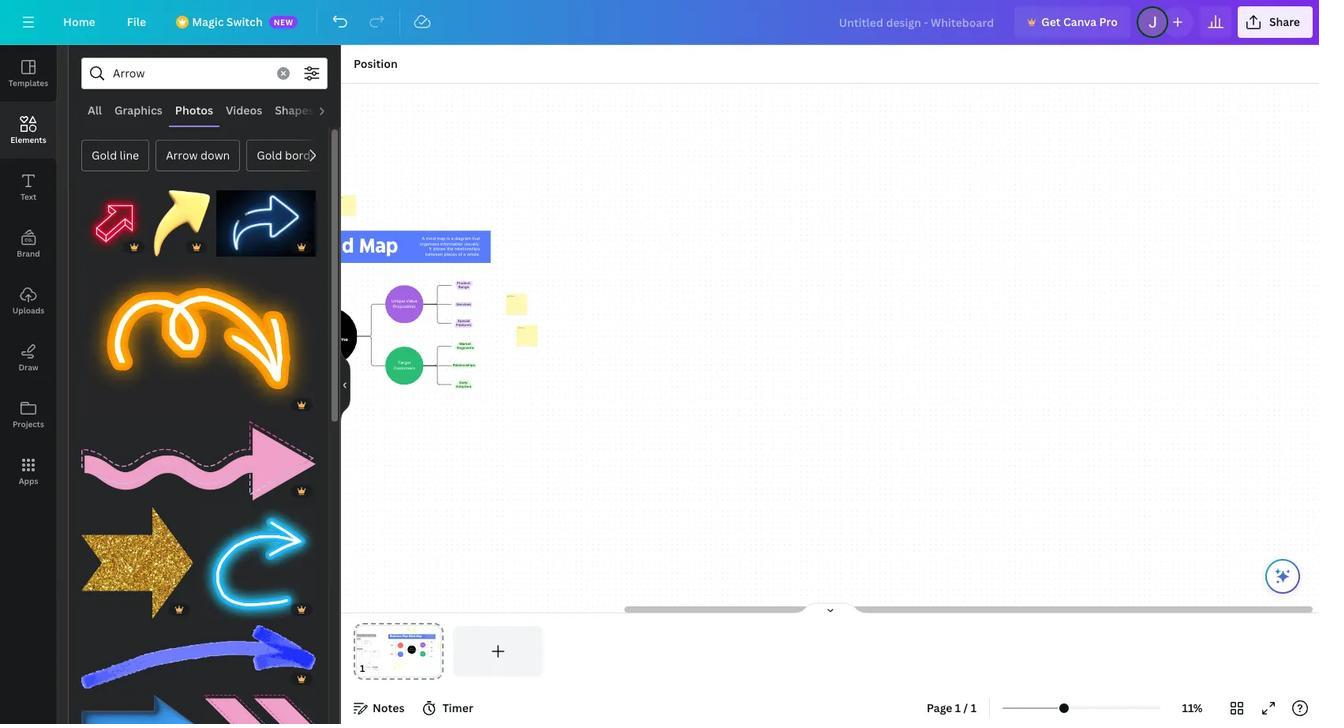 Task type: vqa. For each thing, say whether or not it's contained in the screenshot.
'Canva' within Canva is for teams of any size. Send your team members an invite to start designing.
no



Task type: locate. For each thing, give the bounding box(es) containing it.
draw
[[18, 362, 38, 373]]

canva
[[1064, 14, 1097, 29]]

gold for gold border
[[257, 148, 282, 163]]

2 1 from the left
[[971, 700, 977, 715]]

hide pages image
[[792, 602, 868, 615]]

that
[[472, 236, 480, 241]]

0 horizontal spatial 1
[[955, 700, 961, 715]]

projects button
[[0, 386, 57, 443]]

pro
[[1100, 14, 1118, 29]]

gold left border
[[257, 148, 282, 163]]

side panel tab list
[[0, 45, 57, 500]]

gold for gold line
[[92, 148, 117, 163]]

arrow
[[166, 148, 198, 163]]

templates button
[[0, 45, 57, 102]]

down
[[201, 148, 230, 163]]

position
[[354, 56, 398, 71]]

1 horizontal spatial a
[[463, 252, 466, 257]]

special features
[[456, 320, 471, 327]]

shapes
[[275, 103, 314, 118]]

pieces
[[444, 252, 457, 257]]

main menu bar
[[0, 0, 1319, 45]]

1 left /
[[955, 700, 961, 715]]

1 gold from the left
[[92, 148, 117, 163]]

elements button
[[0, 102, 57, 159]]

a right of
[[463, 252, 466, 257]]

switch
[[226, 14, 263, 29]]

curved neon arrow image
[[200, 507, 316, 619]]

whole.
[[467, 252, 480, 257]]

1 horizontal spatial 1
[[971, 700, 977, 715]]

Page title text field
[[372, 661, 378, 677]]

gold glitter arrow image
[[81, 507, 193, 619]]

market
[[459, 343, 471, 346]]

arrow down button
[[156, 140, 240, 171]]

organizes
[[419, 241, 439, 246]]

canva assistant image
[[1274, 567, 1293, 586]]

services
[[456, 303, 471, 306]]

gold line
[[92, 148, 139, 163]]

audio
[[327, 103, 358, 118]]

visually.
[[464, 241, 480, 246]]

1 right /
[[971, 700, 977, 715]]

graphics
[[115, 103, 163, 118]]

a
[[451, 236, 453, 241], [463, 252, 466, 257]]

all
[[88, 103, 102, 118]]

timer
[[443, 700, 473, 715]]

new
[[274, 17, 294, 28]]

it
[[429, 247, 431, 252]]

adopters
[[456, 385, 471, 388]]

gold border
[[257, 148, 321, 163]]

/
[[964, 700, 968, 715]]

1 vertical spatial a
[[463, 252, 466, 257]]

relationships
[[453, 364, 475, 367]]

gold border button
[[247, 140, 332, 171]]

templates
[[9, 77, 48, 88]]

gold
[[92, 148, 117, 163], [257, 148, 282, 163]]

text button
[[0, 159, 57, 216]]

brand button
[[0, 216, 57, 272]]

page 1 / 1
[[927, 700, 977, 715]]

of
[[458, 252, 462, 257]]

2 gold from the left
[[257, 148, 282, 163]]

the
[[447, 247, 453, 252]]

relationships
[[454, 247, 480, 252]]

1 horizontal spatial gold
[[257, 148, 282, 163]]

group
[[81, 181, 148, 257], [154, 181, 210, 257], [217, 181, 316, 257], [81, 253, 316, 415], [81, 411, 316, 501], [200, 497, 316, 619], [81, 507, 193, 619], [81, 616, 316, 688], [204, 685, 316, 724], [81, 695, 198, 724]]

1
[[955, 700, 961, 715], [971, 700, 977, 715]]

1 vertical spatial arrow pink color image
[[204, 695, 316, 724]]

arrow pink color image
[[81, 421, 316, 501], [204, 695, 316, 724]]

arrow down
[[166, 148, 230, 163]]

Design title text field
[[827, 6, 1009, 38]]

0 horizontal spatial gold
[[92, 148, 117, 163]]

11% button
[[1167, 696, 1218, 721]]

range
[[458, 286, 469, 289]]

0 horizontal spatial a
[[451, 236, 453, 241]]

draw button
[[0, 329, 57, 386]]

get
[[1042, 14, 1061, 29]]

yellow illuminated arrow image
[[81, 263, 316, 415]]

position button
[[347, 51, 404, 77]]

market segments
[[456, 343, 474, 350]]

graphics button
[[108, 96, 169, 126]]

a right is
[[451, 236, 453, 241]]

product
[[457, 282, 470, 285]]

gold left line at top left
[[92, 148, 117, 163]]

0 vertical spatial a
[[451, 236, 453, 241]]

between
[[425, 252, 443, 257]]

gold line button
[[81, 140, 149, 171]]



Task type: describe. For each thing, give the bounding box(es) containing it.
segments
[[456, 347, 474, 350]]

page
[[927, 700, 953, 715]]

blue 3d arrow image
[[81, 695, 198, 724]]

shows
[[433, 247, 445, 252]]

file button
[[114, 6, 159, 38]]

border
[[285, 148, 321, 163]]

a
[[422, 236, 425, 241]]

a mind map is a diagram that organizes information visually. it shows the relationships between pieces of a whole.
[[419, 236, 480, 257]]

arrow neon image
[[217, 190, 316, 257]]

get canva pro
[[1042, 14, 1118, 29]]

map
[[437, 236, 445, 241]]

1 1 from the left
[[955, 700, 961, 715]]

3d arrow icon image
[[154, 190, 210, 257]]

hide image
[[340, 347, 351, 422]]

uploads button
[[0, 272, 57, 329]]

photos button
[[169, 96, 220, 126]]

videos
[[226, 103, 262, 118]]

audio button
[[320, 96, 365, 126]]

share button
[[1238, 6, 1313, 38]]

videos button
[[220, 96, 269, 126]]

notes button
[[347, 696, 411, 721]]

home link
[[51, 6, 108, 38]]

is
[[446, 236, 450, 241]]

text
[[20, 191, 36, 202]]

home
[[63, 14, 95, 29]]

magic switch
[[192, 14, 263, 29]]

mind
[[426, 236, 435, 241]]

notes
[[373, 700, 405, 715]]

uploads
[[13, 305, 44, 316]]

line
[[120, 148, 139, 163]]

information
[[440, 241, 463, 246]]

timer button
[[417, 696, 480, 721]]

arrow pointing right image
[[81, 625, 316, 688]]

early adopters
[[456, 381, 471, 388]]

11%
[[1182, 700, 1203, 715]]

photos
[[175, 103, 213, 118]]

brand
[[17, 248, 40, 259]]

shapes button
[[269, 96, 320, 126]]

Search elements search field
[[113, 58, 268, 88]]

early
[[459, 381, 468, 384]]

apps button
[[0, 443, 57, 500]]

0 vertical spatial arrow pink color image
[[81, 421, 316, 501]]

magic
[[192, 14, 224, 29]]

special
[[457, 320, 469, 323]]

file
[[127, 14, 146, 29]]

product range
[[457, 282, 470, 289]]

diagram
[[454, 236, 471, 241]]

all button
[[81, 96, 108, 126]]

neon red 3d isometric right arrow image
[[81, 190, 148, 257]]

apps
[[19, 475, 38, 486]]

page 1 image
[[354, 626, 444, 677]]

share
[[1270, 14, 1301, 29]]

projects
[[13, 418, 44, 430]]

elements
[[10, 134, 46, 145]]

get canva pro button
[[1015, 6, 1131, 38]]

features
[[456, 324, 471, 327]]



